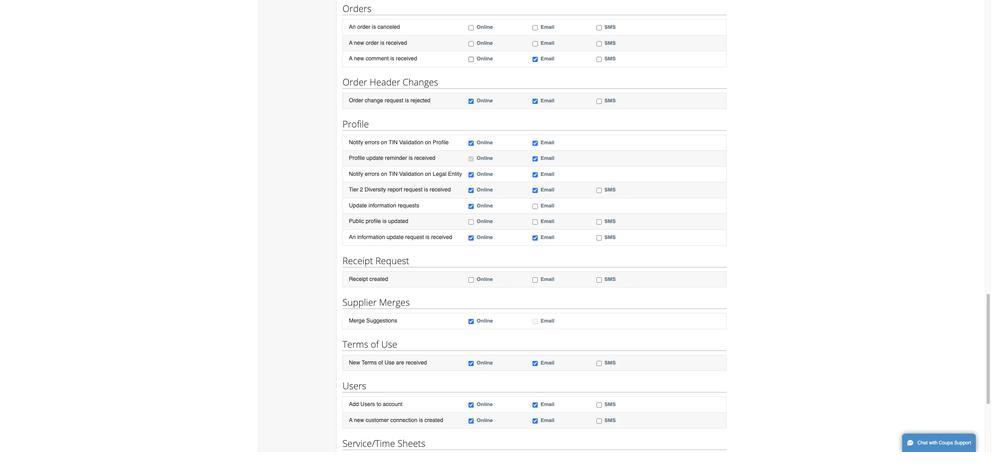 Task type: locate. For each thing, give the bounding box(es) containing it.
email for an information update request is received
[[541, 235, 555, 241]]

order down an order is canceled
[[366, 40, 379, 46]]

1 vertical spatial use
[[385, 360, 395, 366]]

1 vertical spatial order
[[349, 97, 363, 104]]

profile for profile
[[343, 118, 369, 130]]

2 errors from the top
[[365, 171, 380, 177]]

users up add
[[343, 380, 366, 393]]

11 online from the top
[[477, 235, 493, 241]]

legal
[[433, 171, 447, 177]]

8 online from the top
[[477, 187, 493, 193]]

terms right new
[[362, 360, 377, 366]]

receipt for receipt created
[[349, 276, 368, 282]]

profile
[[343, 118, 369, 130], [433, 139, 449, 146], [349, 155, 365, 161]]

profile for profile update reminder is received
[[349, 155, 365, 161]]

0 vertical spatial an
[[349, 24, 356, 30]]

14 online from the top
[[477, 360, 493, 366]]

10 email from the top
[[541, 219, 555, 225]]

0 vertical spatial receipt
[[343, 254, 373, 267]]

an down orders
[[349, 24, 356, 30]]

service/time sheets
[[343, 438, 426, 450]]

1 vertical spatial receipt
[[349, 276, 368, 282]]

service/time
[[343, 438, 395, 450]]

4 online from the top
[[477, 98, 493, 104]]

7 sms from the top
[[605, 235, 616, 241]]

order
[[357, 24, 371, 30], [366, 40, 379, 46]]

validation up reminder
[[399, 139, 424, 146]]

sms for receipt created
[[605, 276, 616, 282]]

1 errors from the top
[[365, 139, 380, 146]]

4 sms from the top
[[605, 98, 616, 104]]

new down add
[[354, 417, 364, 424]]

report
[[388, 187, 402, 193]]

6 email from the top
[[541, 155, 555, 161]]

0 vertical spatial a
[[349, 40, 353, 46]]

of
[[371, 338, 379, 351], [379, 360, 383, 366]]

notify
[[349, 139, 363, 146], [349, 171, 363, 177]]

2 email from the top
[[541, 40, 555, 46]]

sms for tier 2 diversity report request is received
[[605, 187, 616, 193]]

online for update information requests
[[477, 203, 493, 209]]

1 vertical spatial new
[[354, 55, 364, 62]]

8 email from the top
[[541, 187, 555, 193]]

request down order header changes
[[385, 97, 404, 104]]

1 a from the top
[[349, 40, 353, 46]]

online for tier 2 diversity report request is received
[[477, 187, 493, 193]]

sheets
[[398, 438, 426, 450]]

9 email from the top
[[541, 203, 555, 209]]

1 sms from the top
[[605, 24, 616, 30]]

1 validation from the top
[[399, 139, 424, 146]]

13 email from the top
[[541, 318, 555, 324]]

1 vertical spatial of
[[379, 360, 383, 366]]

updated
[[388, 218, 409, 225]]

new left comment
[[354, 55, 364, 62]]

1 vertical spatial order
[[366, 40, 379, 46]]

1 vertical spatial a
[[349, 55, 353, 62]]

2 vertical spatial new
[[354, 417, 364, 424]]

0 vertical spatial new
[[354, 40, 364, 46]]

tin
[[389, 139, 398, 146], [389, 171, 398, 177]]

merges
[[379, 296, 410, 309]]

7 email from the top
[[541, 171, 555, 177]]

11 sms from the top
[[605, 418, 616, 424]]

users left 'to'
[[361, 402, 375, 408]]

update information requests
[[349, 202, 419, 209]]

of up new terms of use are received
[[371, 338, 379, 351]]

chat
[[918, 441, 928, 446]]

1 vertical spatial errors
[[365, 171, 380, 177]]

notify up profile update reminder is received at the top left of page
[[349, 139, 363, 146]]

terms up new
[[343, 338, 369, 351]]

1 online from the top
[[477, 24, 493, 30]]

online for an order is canceled
[[477, 24, 493, 30]]

received
[[386, 40, 407, 46], [396, 55, 417, 62], [414, 155, 436, 161], [430, 187, 451, 193], [431, 234, 452, 241], [406, 360, 427, 366]]

errors up profile update reminder is received at the top left of page
[[365, 139, 380, 146]]

1 vertical spatial tin
[[389, 171, 398, 177]]

orders
[[343, 2, 372, 15]]

email for a new order is received
[[541, 40, 555, 46]]

tin up profile update reminder is received at the top left of page
[[389, 139, 398, 146]]

7 online from the top
[[477, 171, 493, 177]]

created right connection at the left bottom
[[425, 417, 443, 424]]

0 vertical spatial request
[[385, 97, 404, 104]]

sms for a new order is received
[[605, 40, 616, 46]]

10 online from the top
[[477, 219, 493, 225]]

information down profile
[[357, 234, 385, 241]]

account
[[383, 402, 403, 408]]

profile down change
[[343, 118, 369, 130]]

online for a new order is received
[[477, 40, 493, 46]]

sms for public profile is updated
[[605, 219, 616, 225]]

2 notify from the top
[[349, 171, 363, 177]]

2 tin from the top
[[389, 171, 398, 177]]

1 vertical spatial notify
[[349, 171, 363, 177]]

8 sms from the top
[[605, 276, 616, 282]]

email for a new customer connection is created
[[541, 418, 555, 424]]

add
[[349, 402, 359, 408]]

update down updated
[[387, 234, 404, 241]]

3 email from the top
[[541, 56, 555, 62]]

2 sms from the top
[[605, 40, 616, 46]]

2 new from the top
[[354, 55, 364, 62]]

receipt
[[343, 254, 373, 267], [349, 276, 368, 282]]

created
[[370, 276, 388, 282], [425, 417, 443, 424]]

update left reminder
[[366, 155, 384, 161]]

0 vertical spatial profile
[[343, 118, 369, 130]]

sms
[[605, 24, 616, 30], [605, 40, 616, 46], [605, 56, 616, 62], [605, 98, 616, 104], [605, 187, 616, 193], [605, 219, 616, 225], [605, 235, 616, 241], [605, 276, 616, 282], [605, 360, 616, 366], [605, 402, 616, 408], [605, 418, 616, 424]]

0 vertical spatial users
[[343, 380, 366, 393]]

request up requests
[[404, 187, 423, 193]]

1 vertical spatial information
[[357, 234, 385, 241]]

1 new from the top
[[354, 40, 364, 46]]

16 online from the top
[[477, 418, 493, 424]]

1 tin from the top
[[389, 139, 398, 146]]

16 email from the top
[[541, 418, 555, 424]]

a down an order is canceled
[[349, 40, 353, 46]]

2 vertical spatial profile
[[349, 155, 365, 161]]

6 sms from the top
[[605, 219, 616, 225]]

0 horizontal spatial created
[[370, 276, 388, 282]]

diversity
[[365, 187, 386, 193]]

sms for add users to account
[[605, 402, 616, 408]]

are
[[396, 360, 404, 366]]

3 sms from the top
[[605, 56, 616, 62]]

0 vertical spatial validation
[[399, 139, 424, 146]]

terms of use
[[343, 338, 397, 351]]

online for a new comment is received
[[477, 56, 493, 62]]

1 email from the top
[[541, 24, 555, 30]]

validation for profile
[[399, 139, 424, 146]]

9 sms from the top
[[605, 360, 616, 366]]

None checkbox
[[469, 25, 474, 31], [469, 41, 474, 46], [533, 41, 538, 46], [469, 57, 474, 62], [533, 57, 538, 62], [597, 57, 602, 62], [469, 99, 474, 104], [533, 99, 538, 104], [597, 99, 602, 104], [469, 141, 474, 146], [533, 141, 538, 146], [533, 157, 538, 162], [469, 188, 474, 193], [533, 188, 538, 193], [597, 188, 602, 193], [533, 220, 538, 225], [597, 220, 602, 225], [469, 236, 474, 241], [597, 236, 602, 241], [469, 278, 474, 283], [533, 361, 538, 366], [469, 403, 474, 408], [533, 403, 538, 408], [533, 419, 538, 424], [597, 419, 602, 424], [469, 25, 474, 31], [469, 41, 474, 46], [533, 41, 538, 46], [469, 57, 474, 62], [533, 57, 538, 62], [597, 57, 602, 62], [469, 99, 474, 104], [533, 99, 538, 104], [597, 99, 602, 104], [469, 141, 474, 146], [533, 141, 538, 146], [533, 157, 538, 162], [469, 188, 474, 193], [533, 188, 538, 193], [597, 188, 602, 193], [533, 220, 538, 225], [597, 220, 602, 225], [469, 236, 474, 241], [597, 236, 602, 241], [469, 278, 474, 283], [533, 361, 538, 366], [469, 403, 474, 408], [533, 403, 538, 408], [533, 419, 538, 424], [597, 419, 602, 424]]

tier 2 diversity report request is received
[[349, 187, 451, 193]]

reminder
[[385, 155, 407, 161]]

public
[[349, 218, 364, 225]]

sms for an information update request is received
[[605, 235, 616, 241]]

information
[[369, 202, 396, 209], [357, 234, 385, 241]]

an down public on the top left
[[349, 234, 356, 241]]

1 notify from the top
[[349, 139, 363, 146]]

of left are
[[379, 360, 383, 366]]

1 horizontal spatial update
[[387, 234, 404, 241]]

2 an from the top
[[349, 234, 356, 241]]

validation up the tier 2 diversity report request is received
[[399, 171, 424, 177]]

13 online from the top
[[477, 318, 493, 324]]

0 vertical spatial order
[[343, 76, 367, 88]]

None checkbox
[[533, 25, 538, 31], [597, 25, 602, 31], [597, 41, 602, 46], [469, 157, 474, 162], [469, 172, 474, 178], [533, 172, 538, 178], [469, 204, 474, 209], [533, 204, 538, 209], [469, 220, 474, 225], [533, 236, 538, 241], [533, 278, 538, 283], [597, 278, 602, 283], [469, 319, 474, 325], [533, 319, 538, 325], [469, 361, 474, 366], [597, 361, 602, 366], [597, 403, 602, 408], [469, 419, 474, 424], [533, 25, 538, 31], [597, 25, 602, 31], [597, 41, 602, 46], [469, 157, 474, 162], [469, 172, 474, 178], [533, 172, 538, 178], [469, 204, 474, 209], [533, 204, 538, 209], [469, 220, 474, 225], [533, 236, 538, 241], [533, 278, 538, 283], [597, 278, 602, 283], [469, 319, 474, 325], [533, 319, 538, 325], [469, 361, 474, 366], [597, 361, 602, 366], [597, 403, 602, 408], [469, 419, 474, 424]]

new down an order is canceled
[[354, 40, 364, 46]]

use up new terms of use are received
[[381, 338, 397, 351]]

5 email from the top
[[541, 140, 555, 146]]

is
[[372, 24, 376, 30], [380, 40, 385, 46], [390, 55, 395, 62], [405, 97, 409, 104], [409, 155, 413, 161], [424, 187, 428, 193], [383, 218, 387, 225], [426, 234, 430, 241], [419, 417, 423, 424]]

chat with coupa support button
[[903, 434, 976, 453]]

9 online from the top
[[477, 203, 493, 209]]

created down receipt request
[[370, 276, 388, 282]]

0 vertical spatial errors
[[365, 139, 380, 146]]

new
[[354, 40, 364, 46], [354, 55, 364, 62], [354, 417, 364, 424]]

11 email from the top
[[541, 235, 555, 241]]

3 online from the top
[[477, 56, 493, 62]]

use
[[381, 338, 397, 351], [385, 360, 395, 366]]

users
[[343, 380, 366, 393], [361, 402, 375, 408]]

1 vertical spatial update
[[387, 234, 404, 241]]

online for notify errors on tin validation on legal entity
[[477, 171, 493, 177]]

errors up diversity at the left
[[365, 171, 380, 177]]

6 online from the top
[[477, 155, 493, 161]]

an order is canceled
[[349, 24, 400, 30]]

14 email from the top
[[541, 360, 555, 366]]

on
[[381, 139, 387, 146], [425, 139, 431, 146], [381, 171, 387, 177], [425, 171, 431, 177]]

online for profile update reminder is received
[[477, 155, 493, 161]]

validation
[[399, 139, 424, 146], [399, 171, 424, 177]]

15 email from the top
[[541, 402, 555, 408]]

tier
[[349, 187, 358, 193]]

0 vertical spatial notify
[[349, 139, 363, 146]]

email for an order is canceled
[[541, 24, 555, 30]]

0 vertical spatial terms
[[343, 338, 369, 351]]

2 a from the top
[[349, 55, 353, 62]]

a left comment
[[349, 55, 353, 62]]

4 email from the top
[[541, 98, 555, 104]]

receipt up receipt created
[[343, 254, 373, 267]]

1 vertical spatial validation
[[399, 171, 424, 177]]

5 sms from the top
[[605, 187, 616, 193]]

email
[[541, 24, 555, 30], [541, 40, 555, 46], [541, 56, 555, 62], [541, 98, 555, 104], [541, 140, 555, 146], [541, 155, 555, 161], [541, 171, 555, 177], [541, 187, 555, 193], [541, 203, 555, 209], [541, 219, 555, 225], [541, 235, 555, 241], [541, 276, 555, 282], [541, 318, 555, 324], [541, 360, 555, 366], [541, 402, 555, 408], [541, 418, 555, 424]]

request
[[376, 254, 409, 267]]

a new customer connection is created
[[349, 417, 443, 424]]

1 vertical spatial created
[[425, 417, 443, 424]]

on up profile update reminder is received at the top left of page
[[381, 139, 387, 146]]

order
[[343, 76, 367, 88], [349, 97, 363, 104]]

email for public profile is updated
[[541, 219, 555, 225]]

notify up tier
[[349, 171, 363, 177]]

0 vertical spatial use
[[381, 338, 397, 351]]

2 validation from the top
[[399, 171, 424, 177]]

use left are
[[385, 360, 395, 366]]

new
[[349, 360, 360, 366]]

email for a new comment is received
[[541, 56, 555, 62]]

order left change
[[349, 97, 363, 104]]

request
[[385, 97, 404, 104], [404, 187, 423, 193], [405, 234, 424, 241]]

errors
[[365, 139, 380, 146], [365, 171, 380, 177]]

15 online from the top
[[477, 402, 493, 408]]

sms for order change request is rejected
[[605, 98, 616, 104]]

requests
[[398, 202, 419, 209]]

tin down profile update reminder is received at the top left of page
[[389, 171, 398, 177]]

online for order change request is rejected
[[477, 98, 493, 104]]

12 email from the top
[[541, 276, 555, 282]]

order up change
[[343, 76, 367, 88]]

5 online from the top
[[477, 140, 493, 146]]

1 vertical spatial an
[[349, 234, 356, 241]]

information up public profile is updated
[[369, 202, 396, 209]]

1 vertical spatial request
[[404, 187, 423, 193]]

1 an from the top
[[349, 24, 356, 30]]

order header changes
[[343, 76, 438, 88]]

3 new from the top
[[354, 417, 364, 424]]

2 vertical spatial a
[[349, 417, 353, 424]]

a
[[349, 40, 353, 46], [349, 55, 353, 62], [349, 417, 353, 424]]

a down add
[[349, 417, 353, 424]]

chat with coupa support
[[918, 441, 972, 446]]

profile up tier
[[349, 155, 365, 161]]

an
[[349, 24, 356, 30], [349, 234, 356, 241]]

online
[[477, 24, 493, 30], [477, 40, 493, 46], [477, 56, 493, 62], [477, 98, 493, 104], [477, 140, 493, 146], [477, 155, 493, 161], [477, 171, 493, 177], [477, 187, 493, 193], [477, 203, 493, 209], [477, 219, 493, 225], [477, 235, 493, 241], [477, 276, 493, 282], [477, 318, 493, 324], [477, 360, 493, 366], [477, 402, 493, 408], [477, 418, 493, 424]]

connection
[[390, 417, 418, 424]]

update
[[366, 155, 384, 161], [387, 234, 404, 241]]

on up notify errors on tin validation on legal entity
[[425, 139, 431, 146]]

0 horizontal spatial update
[[366, 155, 384, 161]]

entity
[[448, 171, 462, 177]]

0 vertical spatial update
[[366, 155, 384, 161]]

12 online from the top
[[477, 276, 493, 282]]

terms
[[343, 338, 369, 351], [362, 360, 377, 366]]

2 online from the top
[[477, 40, 493, 46]]

receipt up supplier
[[349, 276, 368, 282]]

0 vertical spatial tin
[[389, 139, 398, 146]]

0 vertical spatial information
[[369, 202, 396, 209]]

a for a new comment is received
[[349, 55, 353, 62]]

10 sms from the top
[[605, 402, 616, 408]]

merge suggestions
[[349, 318, 397, 324]]

profile up legal
[[433, 139, 449, 146]]

with
[[929, 441, 938, 446]]

order down orders
[[357, 24, 371, 30]]

request down updated
[[405, 234, 424, 241]]

coupa
[[939, 441, 953, 446]]

errors for notify errors on tin validation on legal entity
[[365, 171, 380, 177]]

receipt request
[[343, 254, 409, 267]]

new for customer
[[354, 417, 364, 424]]

3 a from the top
[[349, 417, 353, 424]]



Task type: describe. For each thing, give the bounding box(es) containing it.
new for comment
[[354, 55, 364, 62]]

order for order header changes
[[343, 76, 367, 88]]

sms for an order is canceled
[[605, 24, 616, 30]]

receipt for receipt request
[[343, 254, 373, 267]]

sms for a new customer connection is created
[[605, 418, 616, 424]]

notify errors on tin validation on legal entity
[[349, 171, 462, 177]]

merge
[[349, 318, 365, 324]]

a new order is received
[[349, 40, 407, 46]]

validation for legal
[[399, 171, 424, 177]]

changes
[[403, 76, 438, 88]]

1 vertical spatial profile
[[433, 139, 449, 146]]

online for add users to account
[[477, 402, 493, 408]]

customer
[[366, 417, 389, 424]]

notify for notify errors on tin validation on legal entity
[[349, 171, 363, 177]]

email for notify errors on tin validation on legal entity
[[541, 171, 555, 177]]

profile
[[366, 218, 381, 225]]

1 horizontal spatial created
[[425, 417, 443, 424]]

receipt created
[[349, 276, 388, 282]]

email for profile update reminder is received
[[541, 155, 555, 161]]

a for a new order is received
[[349, 40, 353, 46]]

update
[[349, 202, 367, 209]]

email for notify errors on tin validation on profile
[[541, 140, 555, 146]]

canceled
[[378, 24, 400, 30]]

rejected
[[411, 97, 431, 104]]

email for add users to account
[[541, 402, 555, 408]]

sms for new terms of use are received
[[605, 360, 616, 366]]

0 vertical spatial created
[[370, 276, 388, 282]]

comment
[[366, 55, 389, 62]]

profile update reminder is received
[[349, 155, 436, 161]]

email for merge suggestions
[[541, 318, 555, 324]]

0 vertical spatial of
[[371, 338, 379, 351]]

support
[[955, 441, 972, 446]]

sms for a new comment is received
[[605, 56, 616, 62]]

supplier
[[343, 296, 377, 309]]

2
[[360, 187, 363, 193]]

order change request is rejected
[[349, 97, 431, 104]]

tin for legal
[[389, 171, 398, 177]]

to
[[377, 402, 381, 408]]

tin for profile
[[389, 139, 398, 146]]

online for a new customer connection is created
[[477, 418, 493, 424]]

email for receipt created
[[541, 276, 555, 282]]

a for a new customer connection is created
[[349, 417, 353, 424]]

suggestions
[[366, 318, 397, 324]]

an information update request is received
[[349, 234, 452, 241]]

errors for notify errors on tin validation on profile
[[365, 139, 380, 146]]

public profile is updated
[[349, 218, 409, 225]]

0 vertical spatial order
[[357, 24, 371, 30]]

supplier merges
[[343, 296, 410, 309]]

order for order change request is rejected
[[349, 97, 363, 104]]

email for update information requests
[[541, 203, 555, 209]]

1 vertical spatial terms
[[362, 360, 377, 366]]

online for an information update request is received
[[477, 235, 493, 241]]

online for notify errors on tin validation on profile
[[477, 140, 493, 146]]

add users to account
[[349, 402, 403, 408]]

information for update
[[369, 202, 396, 209]]

an for an information update request is received
[[349, 234, 356, 241]]

notify errors on tin validation on profile
[[349, 139, 449, 146]]

online for new terms of use are received
[[477, 360, 493, 366]]

information for an
[[357, 234, 385, 241]]

email for new terms of use are received
[[541, 360, 555, 366]]

on left legal
[[425, 171, 431, 177]]

notify for notify errors on tin validation on profile
[[349, 139, 363, 146]]

email for order change request is rejected
[[541, 98, 555, 104]]

an for an order is canceled
[[349, 24, 356, 30]]

header
[[370, 76, 400, 88]]

on down profile update reminder is received at the top left of page
[[381, 171, 387, 177]]

online for public profile is updated
[[477, 219, 493, 225]]

1 vertical spatial users
[[361, 402, 375, 408]]

new for order
[[354, 40, 364, 46]]

online for receipt created
[[477, 276, 493, 282]]

new terms of use are received
[[349, 360, 427, 366]]

2 vertical spatial request
[[405, 234, 424, 241]]

change
[[365, 97, 383, 104]]

a new comment is received
[[349, 55, 417, 62]]

online for merge suggestions
[[477, 318, 493, 324]]

email for tier 2 diversity report request is received
[[541, 187, 555, 193]]



Task type: vqa. For each thing, say whether or not it's contained in the screenshot.
"Sms" for Receipt created
yes



